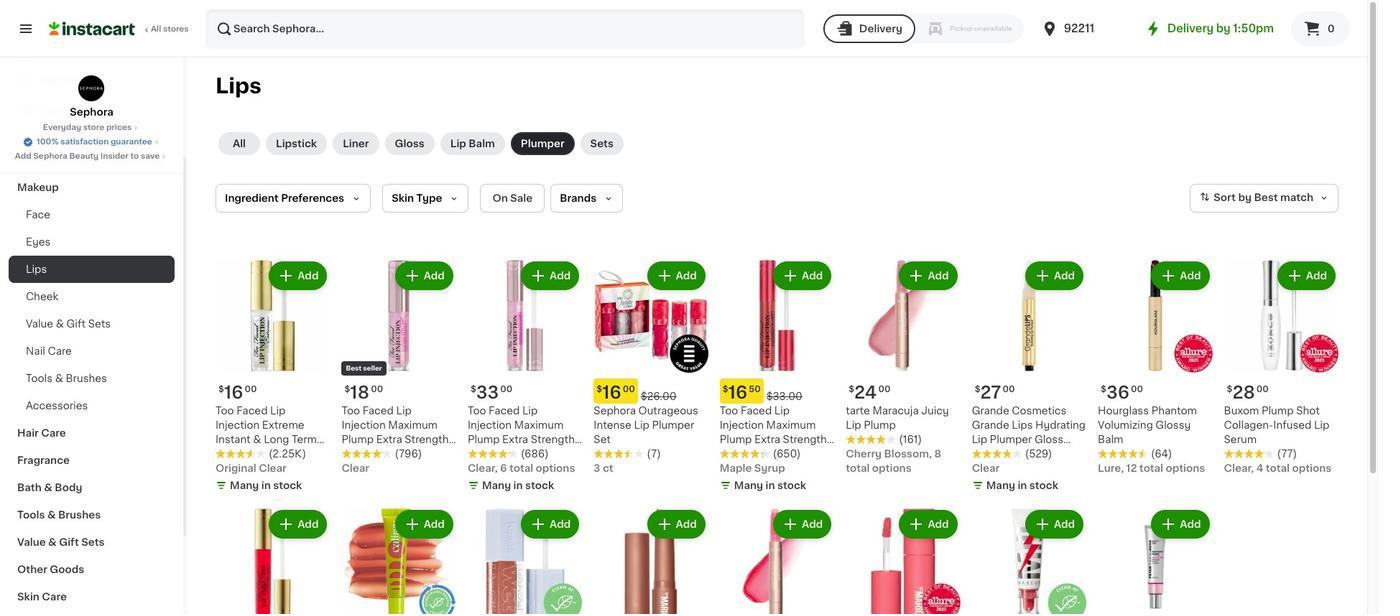 Task type: locate. For each thing, give the bounding box(es) containing it.
0 vertical spatial all
[[151, 25, 161, 33]]

value down cheek
[[26, 319, 53, 329]]

0 vertical spatial balm
[[469, 139, 495, 149]]

plumper down outrageous
[[652, 421, 694, 431]]

brushes down body
[[58, 510, 101, 520]]

options for 33
[[536, 464, 575, 474]]

plumper down "(686)"
[[486, 464, 528, 474]]

1 horizontal spatial 16
[[602, 385, 621, 401]]

1 vertical spatial lips
[[26, 264, 47, 275]]

2 maximum from the left
[[514, 421, 564, 431]]

2 16 from the left
[[602, 385, 621, 401]]

long for 18
[[390, 449, 415, 460]]

0 horizontal spatial delivery
[[859, 24, 903, 34]]

1 vertical spatial skin
[[17, 592, 39, 602]]

brushes down nail care link
[[66, 374, 107, 384]]

& down the bath & body
[[47, 510, 56, 520]]

1 00 from the left
[[245, 386, 257, 394]]

on
[[493, 193, 508, 203]]

0 vertical spatial brushes
[[66, 374, 107, 384]]

in down maple syrup
[[766, 481, 775, 491]]

skin inside dropdown button
[[392, 193, 414, 203]]

2 horizontal spatial long
[[516, 449, 541, 460]]

00 inside $ 27 00
[[1003, 386, 1015, 394]]

sephora down 100% on the left of the page
[[33, 152, 67, 160]]

clear, left 4
[[1224, 464, 1254, 474]]

lip balm link
[[440, 132, 505, 155]]

$16.50 original price: $33.00 element
[[720, 379, 834, 404]]

brushes for 1st the tools & brushes link
[[66, 374, 107, 384]]

options down (77)
[[1292, 464, 1332, 474]]

0 horizontal spatial instant
[[216, 435, 251, 445]]

balm
[[469, 139, 495, 149], [1098, 435, 1124, 445]]

1 horizontal spatial hydrating
[[1036, 421, 1086, 431]]

-
[[720, 464, 724, 474]]

3 total from the left
[[509, 464, 533, 474]]

$ inside $ 24 00
[[849, 386, 855, 394]]

stock down (529)
[[1030, 481, 1059, 491]]

best left the match
[[1254, 193, 1278, 203]]

2 stock from the left
[[525, 481, 554, 491]]

4 options from the left
[[1292, 464, 1332, 474]]

3 options from the left
[[536, 464, 575, 474]]

0 horizontal spatial term
[[292, 435, 317, 445]]

store
[[83, 124, 104, 132]]

skin for skin type
[[392, 193, 414, 203]]

00 right '33'
[[500, 386, 513, 394]]

$16.00 original price: $26.00 element
[[594, 379, 708, 404]]

0 vertical spatial original
[[280, 449, 320, 460]]

0 vertical spatial gloss
[[395, 139, 425, 149]]

gift
[[66, 319, 86, 329], [59, 538, 79, 548]]

1 vertical spatial tools & brushes link
[[9, 502, 175, 529]]

stock for 16
[[273, 481, 302, 491]]

injection inside too faced lip injection extreme instant & long term lip plumper, original
[[216, 421, 260, 431]]

1 total from the left
[[846, 464, 870, 474]]

1 vertical spatial gift
[[59, 538, 79, 548]]

00 inside $ 18 00
[[371, 386, 383, 394]]

gloss up (529)
[[1035, 435, 1064, 445]]

0 horizontal spatial too faced lip injection maximum plump extra strength instant & long term lip plumper
[[342, 406, 449, 474]]

0 vertical spatial tools & brushes link
[[9, 365, 175, 392]]

1 horizontal spatial skin
[[392, 193, 414, 203]]

many down 6 in the left of the page
[[482, 481, 511, 491]]

sale
[[510, 193, 533, 203]]

faced up extreme
[[237, 406, 268, 416]]

skin care
[[17, 592, 67, 602]]

0 horizontal spatial long
[[264, 435, 289, 445]]

value & gift sets up 'nail care'
[[26, 319, 111, 329]]

00 for (77)
[[1257, 386, 1269, 394]]

1 horizontal spatial by
[[1238, 193, 1252, 203]]

total down (77)
[[1266, 464, 1290, 474]]

4 too from the left
[[720, 406, 738, 416]]

0 horizontal spatial beauty
[[69, 152, 99, 160]]

lip inside sephora outrageous intense lip plumper set
[[634, 421, 650, 431]]

too faced lip injection maximum plump extra strength instant & long term lip plumper for 18
[[342, 406, 449, 474]]

$ 36 00
[[1101, 385, 1143, 401]]

$ for (77)
[[1227, 386, 1233, 394]]

hair care link
[[9, 420, 175, 447]]

6 $ from the left
[[471, 386, 476, 394]]

1 vertical spatial sephora
[[33, 152, 67, 160]]

plumper up sale at the top
[[521, 139, 565, 149]]

2 horizontal spatial term
[[544, 449, 569, 460]]

product group containing 27
[[972, 259, 1087, 496]]

faced inside too faced lip injection extreme instant & long term lip plumper, original
[[237, 406, 268, 416]]

injection for 16
[[216, 421, 260, 431]]

4 injection from the left
[[720, 421, 764, 431]]

0 button
[[1291, 11, 1350, 46]]

0 vertical spatial tools
[[26, 374, 53, 384]]

tools & brushes down the bath & body
[[17, 510, 101, 520]]

faced for 16
[[237, 406, 268, 416]]

faced
[[237, 406, 268, 416], [363, 406, 394, 416], [489, 406, 520, 416], [741, 406, 772, 416]]

instant left (796) at left
[[342, 449, 377, 460]]

product group containing 28
[[1224, 259, 1339, 476]]

4 $ from the left
[[849, 386, 855, 394]]

seller
[[363, 365, 382, 372]]

sephora
[[70, 107, 113, 117], [33, 152, 67, 160], [594, 406, 636, 416]]

1 vertical spatial by
[[1238, 193, 1252, 203]]

many for 27
[[986, 481, 1015, 491]]

1 vertical spatial value & gift sets link
[[9, 529, 175, 556]]

1 many from the left
[[230, 481, 259, 491]]

clear, left 6 in the left of the page
[[468, 464, 498, 474]]

lips link
[[9, 256, 175, 283]]

care for skin care
[[42, 592, 67, 602]]

injection down $ 18 00
[[342, 421, 386, 431]]

1 many in stock from the left
[[230, 481, 302, 491]]

1 horizontal spatial lips
[[216, 75, 262, 96]]

maracuja
[[873, 406, 919, 416]]

1 vertical spatial grande
[[972, 421, 1009, 431]]

brands
[[560, 193, 597, 203]]

0 horizontal spatial by
[[1216, 23, 1231, 34]]

2 tools & brushes link from the top
[[9, 502, 175, 529]]

injection inside too faced lip injection maximum plump extra strength hydrating lip plumper - maple syrup
[[720, 421, 764, 431]]

product group
[[216, 259, 330, 496], [342, 259, 456, 476], [468, 259, 582, 496], [594, 259, 708, 476], [720, 259, 834, 496], [846, 259, 961, 476], [972, 259, 1087, 496], [1098, 259, 1213, 476], [1224, 259, 1339, 476], [216, 508, 330, 614], [342, 508, 456, 614], [468, 508, 582, 614], [594, 508, 708, 614], [720, 508, 834, 614], [846, 508, 961, 614], [972, 508, 1087, 614], [1098, 508, 1213, 614]]

$ inside $ 18 00
[[345, 386, 350, 394]]

0 vertical spatial value & gift sets
[[26, 319, 111, 329]]

1 horizontal spatial extra
[[502, 435, 528, 445]]

00 left $26.00
[[623, 386, 635, 394]]

2 faced from the left
[[363, 406, 394, 416]]

16 for too
[[728, 385, 748, 401]]

1 in from the left
[[261, 481, 271, 491]]

best inside product 'group'
[[346, 365, 362, 372]]

maximum up the (650) at the bottom right
[[766, 421, 816, 431]]

8 00 from the left
[[1257, 386, 1269, 394]]

all left stores
[[151, 25, 161, 33]]

24
[[855, 385, 877, 401]]

1 too faced lip injection maximum plump extra strength instant & long term lip plumper from the left
[[342, 406, 449, 474]]

$ inside $ 33 00
[[471, 386, 476, 394]]

00 for (686)
[[500, 386, 513, 394]]

16 up the intense
[[602, 385, 621, 401]]

1 stock from the left
[[273, 481, 302, 491]]

original down extreme
[[280, 449, 320, 460]]

sephora up the intense
[[594, 406, 636, 416]]

16 for sephora
[[602, 385, 621, 401]]

8
[[935, 449, 941, 460]]

6 00 from the left
[[500, 386, 513, 394]]

$ for (686)
[[471, 386, 476, 394]]

serum
[[1224, 435, 1257, 445]]

1 too from the left
[[216, 406, 234, 416]]

1 horizontal spatial original
[[280, 449, 320, 460]]

many in stock for 27
[[986, 481, 1059, 491]]

1 horizontal spatial instant
[[342, 449, 377, 460]]

1 vertical spatial care
[[41, 428, 66, 438]]

maximum
[[388, 421, 438, 431], [514, 421, 564, 431], [766, 421, 816, 431]]

0 horizontal spatial clear,
[[468, 464, 498, 474]]

lip inside buxom plump shot collagen-infused lip serum
[[1314, 421, 1330, 431]]

2 injection from the left
[[342, 421, 386, 431]]

1 horizontal spatial too faced lip injection maximum plump extra strength instant & long term lip plumper
[[468, 406, 575, 474]]

options down (64)
[[1166, 464, 1205, 474]]

0 vertical spatial sephora
[[70, 107, 113, 117]]

injection up plumper,
[[216, 421, 260, 431]]

$ for (796)
[[345, 386, 350, 394]]

1 vertical spatial hydrating
[[720, 449, 770, 460]]

2 many from the left
[[482, 481, 511, 491]]

1 vertical spatial balm
[[1098, 435, 1124, 445]]

1 horizontal spatial beauty
[[126, 155, 163, 165]]

1 maple from the left
[[720, 464, 752, 474]]

plump
[[1262, 406, 1294, 416], [864, 421, 896, 431], [342, 435, 374, 445], [468, 435, 500, 445], [720, 435, 752, 445]]

lips down "eyes"
[[26, 264, 47, 275]]

stock down the (650) at the bottom right
[[778, 481, 806, 491]]

0 horizontal spatial all
[[151, 25, 161, 33]]

value & gift sets up goods
[[17, 538, 105, 548]]

2 vertical spatial sets
[[81, 538, 105, 548]]

2 horizontal spatial instant
[[468, 449, 503, 460]]

plumper left cherry
[[791, 449, 833, 460]]

too inside too faced lip injection extreme instant & long term lip plumper, original
[[216, 406, 234, 416]]

value & gift sets link up 'nail care'
[[9, 310, 175, 338]]

maximum up (796) at left
[[388, 421, 438, 431]]

1 vertical spatial value & gift sets
[[17, 538, 105, 548]]

(796)
[[395, 449, 422, 460]]

syrup inside too faced lip injection maximum plump extra strength hydrating lip plumper - maple syrup
[[761, 464, 791, 474]]

by inside field
[[1238, 193, 1252, 203]]

tools down "bath"
[[17, 510, 45, 520]]

lips
[[216, 75, 262, 96], [26, 264, 47, 275], [1012, 421, 1033, 431]]

1 $ from the left
[[218, 386, 224, 394]]

& up other goods at bottom left
[[48, 538, 57, 548]]

16 inside $16.50 original price: $33.00 element
[[728, 385, 748, 401]]

2 extra from the left
[[502, 435, 528, 445]]

bath & body link
[[9, 474, 175, 502]]

2 total from the left
[[1140, 464, 1164, 474]]

00 inside $ 33 00
[[500, 386, 513, 394]]

plump down 18
[[342, 435, 374, 445]]

tools & brushes link up accessories at the left bottom of page
[[9, 365, 175, 392]]

many in stock for 16
[[230, 481, 302, 491]]

hydrating up maple syrup
[[720, 449, 770, 460]]

gift down cheek link
[[66, 319, 86, 329]]

0 horizontal spatial skin
[[17, 592, 39, 602]]

00 up too faced lip injection extreme instant & long term lip plumper, original
[[245, 386, 257, 394]]

too for 18
[[342, 406, 360, 416]]

4 many from the left
[[986, 481, 1015, 491]]

plumper up (529)
[[990, 435, 1032, 445]]

$ 16 00
[[218, 385, 257, 401], [597, 385, 635, 401]]

best left 'seller'
[[346, 365, 362, 372]]

on sale button
[[480, 184, 545, 213]]

balm up on at the top left
[[469, 139, 495, 149]]

1 horizontal spatial long
[[390, 449, 415, 460]]

0 vertical spatial care
[[48, 346, 72, 356]]

1 horizontal spatial $ 16 00
[[597, 385, 635, 401]]

holiday party ready beauty
[[17, 155, 163, 165]]

1 horizontal spatial best
[[1254, 193, 1278, 203]]

nail care
[[26, 346, 72, 356]]

gift up goods
[[59, 538, 79, 548]]

extra for 33
[[502, 435, 528, 445]]

0 vertical spatial grande
[[972, 406, 1009, 416]]

tools & brushes up accessories at the left bottom of page
[[26, 374, 107, 384]]

add
[[15, 152, 31, 160], [298, 271, 319, 281], [424, 271, 445, 281], [550, 271, 571, 281], [676, 271, 697, 281], [802, 271, 823, 281], [928, 271, 949, 281], [1054, 271, 1075, 281], [1180, 271, 1201, 281], [1306, 271, 1327, 281], [298, 520, 319, 530], [424, 520, 445, 530], [550, 520, 571, 530], [676, 520, 697, 530], [802, 520, 823, 530], [928, 520, 949, 530], [1054, 520, 1075, 530], [1180, 520, 1201, 530]]

tools & brushes for 2nd the tools & brushes link from the top
[[17, 510, 101, 520]]

1 vertical spatial tools & brushes
[[17, 510, 101, 520]]

2 horizontal spatial strength
[[783, 435, 827, 445]]

★★★★★
[[846, 435, 896, 445], [846, 435, 896, 445], [216, 449, 266, 459], [216, 449, 266, 459], [342, 449, 392, 459], [342, 449, 392, 459], [594, 449, 644, 459], [594, 449, 644, 459], [1098, 449, 1148, 459], [1098, 449, 1148, 459], [468, 449, 518, 459], [468, 449, 518, 459], [720, 449, 770, 459], [720, 449, 770, 459], [972, 449, 1022, 459], [972, 449, 1022, 459], [1224, 449, 1275, 459], [1224, 449, 1275, 459]]

1 vertical spatial tools
[[17, 510, 45, 520]]

by left the 1:50pm
[[1216, 23, 1231, 34]]

too faced lip injection maximum plump extra strength instant & long term lip plumper for 33
[[468, 406, 575, 474]]

plumper
[[521, 139, 565, 149], [652, 421, 694, 431], [990, 435, 1032, 445], [791, 449, 833, 460], [360, 464, 402, 474], [486, 464, 528, 474]]

16 left 50
[[728, 385, 748, 401]]

extra
[[376, 435, 402, 445], [502, 435, 528, 445], [755, 435, 780, 445]]

2 horizontal spatial extra
[[755, 435, 780, 445]]

lip
[[450, 139, 466, 149], [270, 406, 286, 416], [396, 406, 412, 416], [522, 406, 538, 416], [775, 406, 790, 416], [634, 421, 650, 431], [846, 421, 861, 431], [1314, 421, 1330, 431], [972, 435, 987, 445], [216, 449, 231, 460], [773, 449, 788, 460], [342, 464, 357, 474], [468, 464, 483, 474]]

tools down nail
[[26, 374, 53, 384]]

lip inside tarte maracuja juicy lip plump
[[846, 421, 861, 431]]

9 $ from the left
[[1227, 386, 1233, 394]]

options down "(686)"
[[536, 464, 575, 474]]

3 in from the left
[[766, 481, 775, 491]]

too for 16
[[216, 406, 234, 416]]

2 too faced lip injection maximum plump extra strength instant & long term lip plumper from the left
[[468, 406, 575, 474]]

1 faced from the left
[[237, 406, 268, 416]]

2 horizontal spatial 16
[[728, 385, 748, 401]]

total right 6 in the left of the page
[[509, 464, 533, 474]]

00 for (2.25k)
[[245, 386, 257, 394]]

$ 16 00 inside $16.00 original price: $26.00 element
[[597, 385, 635, 401]]

long for 33
[[516, 449, 541, 460]]

Search field
[[207, 10, 803, 47]]

4 in from the left
[[1018, 481, 1027, 491]]

sephora for sephora
[[70, 107, 113, 117]]

best inside field
[[1254, 193, 1278, 203]]

1 horizontal spatial clear,
[[1224, 464, 1254, 474]]

value & gift sets
[[26, 319, 111, 329], [17, 538, 105, 548]]

value & gift sets link up goods
[[9, 529, 175, 556]]

7 $ from the left
[[723, 386, 728, 394]]

(650)
[[773, 449, 801, 460]]

beauty
[[69, 152, 99, 160], [126, 155, 163, 165]]

tools for 2nd the tools & brushes link from the top
[[17, 510, 45, 520]]

1 vertical spatial sets
[[88, 319, 111, 329]]

delivery inside delivery button
[[859, 24, 903, 34]]

beauty inside holiday party ready beauty "link"
[[126, 155, 163, 165]]

0 horizontal spatial original
[[216, 464, 256, 474]]

5 00 from the left
[[1131, 386, 1143, 394]]

1 vertical spatial value
[[17, 538, 46, 548]]

faced for 33
[[489, 406, 520, 416]]

5 $ from the left
[[1101, 386, 1107, 394]]

33
[[476, 385, 499, 401]]

8 $ from the left
[[975, 386, 981, 394]]

stock down (2.25k) on the bottom left
[[273, 481, 302, 491]]

injection for 18
[[342, 421, 386, 431]]

2 00 from the left
[[371, 386, 383, 394]]

options inside cherry blossom, 8 total options
[[872, 464, 912, 474]]

$ inside "$ 28 00"
[[1227, 386, 1233, 394]]

long inside too faced lip injection extreme instant & long term lip plumper, original
[[264, 435, 289, 445]]

value & gift sets for 1st value & gift sets link from the top of the page
[[26, 319, 111, 329]]

lipstick
[[276, 139, 317, 149]]

lips down cosmetics
[[1012, 421, 1033, 431]]

total for 36
[[1140, 464, 1164, 474]]

0 vertical spatial by
[[1216, 23, 1231, 34]]

1 vertical spatial gloss
[[1035, 435, 1064, 445]]

by for sort
[[1238, 193, 1252, 203]]

too up plumper,
[[216, 406, 234, 416]]

tools & brushes link down body
[[9, 502, 175, 529]]

4 many in stock from the left
[[986, 481, 1059, 491]]

value & gift sets link
[[9, 310, 175, 338], [9, 529, 175, 556]]

term for 33
[[544, 449, 569, 460]]

extra up "(686)"
[[502, 435, 528, 445]]

(529)
[[1025, 449, 1052, 460]]

$ 27 00
[[975, 385, 1015, 401]]

strength up (796) at left
[[405, 435, 449, 445]]

3 $ from the left
[[597, 386, 602, 394]]

buxom
[[1224, 406, 1259, 416]]

1 vertical spatial all
[[233, 139, 246, 149]]

total
[[846, 464, 870, 474], [1140, 464, 1164, 474], [509, 464, 533, 474], [1266, 464, 1290, 474]]

syrup
[[754, 464, 785, 474], [761, 464, 791, 474]]

1 extra from the left
[[376, 435, 402, 445]]

1 strength from the left
[[405, 435, 449, 445]]

all stores
[[151, 25, 189, 33]]

accessories
[[26, 401, 88, 411]]

cheek
[[26, 292, 58, 302]]

& up plumper,
[[253, 435, 261, 445]]

faced down $ 18 00
[[363, 406, 394, 416]]

care down other goods at bottom left
[[42, 592, 67, 602]]

4 00 from the left
[[879, 386, 891, 394]]

2 vertical spatial care
[[42, 592, 67, 602]]

&
[[56, 319, 64, 329], [55, 374, 63, 384], [253, 435, 261, 445], [379, 449, 387, 460], [505, 449, 513, 460], [44, 483, 52, 493], [47, 510, 56, 520], [48, 538, 57, 548]]

1 clear, from the left
[[468, 464, 498, 474]]

00 inside "$ 28 00"
[[1257, 386, 1269, 394]]

3 extra from the left
[[755, 435, 780, 445]]

00 inside $ 24 00
[[879, 386, 891, 394]]

plump inside buxom plump shot collagen-infused lip serum
[[1262, 406, 1294, 416]]

strength up "(686)"
[[531, 435, 575, 445]]

0 vertical spatial lips
[[216, 75, 262, 96]]

buy it again
[[40, 75, 101, 86]]

0 horizontal spatial $ 16 00
[[218, 385, 257, 401]]

$ 24 00
[[849, 385, 891, 401]]

3 strength from the left
[[783, 435, 827, 445]]

instant up 6 in the left of the page
[[468, 449, 503, 460]]

extra up (796) at left
[[376, 435, 402, 445]]

4 stock from the left
[[1030, 481, 1059, 491]]

0 horizontal spatial hydrating
[[720, 449, 770, 460]]

0 vertical spatial tools & brushes
[[26, 374, 107, 384]]

nail care link
[[9, 338, 175, 365]]

2 vertical spatial sephora
[[594, 406, 636, 416]]

3 too from the left
[[468, 406, 486, 416]]

injection
[[216, 421, 260, 431], [342, 421, 386, 431], [468, 421, 512, 431], [720, 421, 764, 431]]

too faced lip injection maximum plump extra strength instant & long term lip plumper down $ 33 00
[[468, 406, 575, 474]]

& inside too faced lip injection extreme instant & long term lip plumper, original
[[253, 435, 261, 445]]

total down cherry
[[846, 464, 870, 474]]

$ inside $ 36 00
[[1101, 386, 1107, 394]]

2 $ from the left
[[345, 386, 350, 394]]

16
[[224, 385, 243, 401], [602, 385, 621, 401], [728, 385, 748, 401]]

0 horizontal spatial maximum
[[388, 421, 438, 431]]

4 faced from the left
[[741, 406, 772, 416]]

options
[[872, 464, 912, 474], [1166, 464, 1205, 474], [536, 464, 575, 474], [1292, 464, 1332, 474]]

plump inside too faced lip injection maximum plump extra strength hydrating lip plumper - maple syrup
[[720, 435, 752, 445]]

0 vertical spatial skin
[[392, 193, 414, 203]]

16 inside $16.00 original price: $26.00 element
[[602, 385, 621, 401]]

3 00 from the left
[[623, 386, 635, 394]]

many down grande cosmetics grande lips hydrating lip plumper gloss clear on the right bottom
[[986, 481, 1015, 491]]

00 right 18
[[371, 386, 383, 394]]

1 horizontal spatial gloss
[[1035, 435, 1064, 445]]

1 injection from the left
[[216, 421, 260, 431]]

extreme
[[262, 421, 304, 431]]

holiday party ready beauty link
[[9, 147, 175, 174]]

2 horizontal spatial sephora
[[594, 406, 636, 416]]

1 horizontal spatial strength
[[531, 435, 575, 445]]

sephora logo image
[[78, 75, 105, 102]]

1 vertical spatial brushes
[[58, 510, 101, 520]]

sets link
[[580, 132, 624, 155]]

1 horizontal spatial delivery
[[1168, 23, 1214, 34]]

2 clear, from the left
[[1224, 464, 1254, 474]]

$ inside $ 27 00
[[975, 386, 981, 394]]

many down maple syrup
[[734, 481, 763, 491]]

1 syrup from the left
[[754, 464, 785, 474]]

sets up brands 'dropdown button'
[[590, 139, 614, 149]]

value up other
[[17, 538, 46, 548]]

1 horizontal spatial maximum
[[514, 421, 564, 431]]

$ inside $ 16 50
[[723, 386, 728, 394]]

00 right 27
[[1003, 386, 1015, 394]]

clear, 4 total options
[[1224, 464, 1332, 474]]

too down 18
[[342, 406, 360, 416]]

cosmetics
[[1012, 406, 1067, 416]]

ingredient
[[225, 193, 279, 203]]

2 in from the left
[[514, 481, 523, 491]]

too faced lip injection maximum plump extra strength instant & long term lip plumper down $ 18 00
[[342, 406, 449, 474]]

tools & brushes
[[26, 374, 107, 384], [17, 510, 101, 520]]

0 vertical spatial value & gift sets link
[[9, 310, 175, 338]]

many down original clear
[[230, 481, 259, 491]]

stock
[[273, 481, 302, 491], [525, 481, 554, 491], [778, 481, 806, 491], [1030, 481, 1059, 491]]

0 horizontal spatial strength
[[405, 435, 449, 445]]

28
[[1233, 385, 1255, 401]]

None search field
[[206, 9, 805, 49]]

many in stock down clear, 6 total options
[[482, 481, 554, 491]]

eyes
[[26, 237, 51, 247]]

2 horizontal spatial lips
[[1012, 421, 1033, 431]]

strength
[[405, 435, 449, 445], [531, 435, 575, 445], [783, 435, 827, 445]]

2 syrup from the left
[[761, 464, 791, 474]]

50
[[749, 386, 761, 394]]

3 16 from the left
[[728, 385, 748, 401]]

2 $ 16 00 from the left
[[597, 385, 635, 401]]

2 many in stock from the left
[[482, 481, 554, 491]]

care right hair
[[41, 428, 66, 438]]

92211 button
[[1041, 9, 1127, 49]]

2 vertical spatial lips
[[1012, 421, 1033, 431]]

gloss right liner
[[395, 139, 425, 149]]

1 vertical spatial best
[[346, 365, 362, 372]]

injection down $ 33 00
[[468, 421, 512, 431]]

0 vertical spatial best
[[1254, 193, 1278, 203]]

$ for (529)
[[975, 386, 981, 394]]

maximum up "(686)"
[[514, 421, 564, 431]]

add sephora beauty insider to save link
[[15, 151, 168, 162]]

intense
[[594, 421, 632, 431]]

2 options from the left
[[1166, 464, 1205, 474]]

options down blossom,
[[872, 464, 912, 474]]

skin type
[[392, 193, 442, 203]]

0 horizontal spatial best
[[346, 365, 362, 372]]

3 maximum from the left
[[766, 421, 816, 431]]

lure, 12 total options
[[1098, 464, 1205, 474]]

00 right 28
[[1257, 386, 1269, 394]]

1 horizontal spatial term
[[418, 449, 443, 460]]

1 maximum from the left
[[388, 421, 438, 431]]

plump for (650)
[[720, 435, 752, 445]]

1 value & gift sets link from the top
[[9, 310, 175, 338]]

in down original clear
[[261, 481, 271, 491]]

stock down clear, 6 total options
[[525, 481, 554, 491]]

lipstick link
[[266, 132, 327, 155]]

plump for (796)
[[342, 435, 374, 445]]

& right "bath"
[[44, 483, 52, 493]]

plump up -
[[720, 435, 752, 445]]

0 horizontal spatial balm
[[469, 139, 495, 149]]

1 vertical spatial original
[[216, 464, 256, 474]]

00 right 36
[[1131, 386, 1143, 394]]

7 00 from the left
[[1003, 386, 1015, 394]]

0 horizontal spatial extra
[[376, 435, 402, 445]]

injection down $ 16 50
[[720, 421, 764, 431]]

sephora inside sephora outrageous intense lip plumper set
[[594, 406, 636, 416]]

2 maple from the left
[[727, 464, 758, 474]]

care right nail
[[48, 346, 72, 356]]

Best match Sort by field
[[1190, 184, 1339, 213]]

2 too from the left
[[342, 406, 360, 416]]

4 total from the left
[[1266, 464, 1290, 474]]

tools & brushes link
[[9, 365, 175, 392], [9, 502, 175, 529]]

3 injection from the left
[[468, 421, 512, 431]]

3 many from the left
[[734, 481, 763, 491]]

16 up too faced lip injection extreme instant & long term lip plumper, original
[[224, 385, 243, 401]]

3 faced from the left
[[489, 406, 520, 416]]

2 strength from the left
[[531, 435, 575, 445]]

all
[[151, 25, 161, 33], [233, 139, 246, 149]]

0 vertical spatial hydrating
[[1036, 421, 1086, 431]]

brands button
[[551, 184, 623, 213]]

delivery inside delivery by 1:50pm link
[[1168, 23, 1214, 34]]

0 horizontal spatial gloss
[[395, 139, 425, 149]]

1 horizontal spatial sephora
[[70, 107, 113, 117]]

best
[[1254, 193, 1278, 203], [346, 365, 362, 372]]

00 inside $ 36 00
[[1131, 386, 1143, 394]]

hydrating
[[1036, 421, 1086, 431], [720, 449, 770, 460]]

delivery by 1:50pm
[[1168, 23, 1274, 34]]

0 horizontal spatial 16
[[224, 385, 243, 401]]

1 horizontal spatial all
[[233, 139, 246, 149]]

00 right 24
[[879, 386, 891, 394]]

2 horizontal spatial maximum
[[766, 421, 816, 431]]

instant up plumper,
[[216, 435, 251, 445]]

1 horizontal spatial balm
[[1098, 435, 1124, 445]]

1 options from the left
[[872, 464, 912, 474]]

sephora outrageous intense lip plumper set
[[594, 406, 698, 445]]



Task type: describe. For each thing, give the bounding box(es) containing it.
skin for skin care
[[17, 592, 39, 602]]

00 for (64)
[[1131, 386, 1143, 394]]

lips inside grande cosmetics grande lips hydrating lip plumper gloss clear
[[1012, 421, 1033, 431]]

product group containing 33
[[468, 259, 582, 496]]

sort by
[[1214, 193, 1252, 203]]

delivery button
[[823, 14, 916, 43]]

sephora link
[[70, 75, 113, 119]]

lists link
[[9, 95, 175, 124]]

instant for 33
[[468, 449, 503, 460]]

skin care link
[[9, 584, 175, 611]]

lists
[[40, 104, 65, 114]]

best match
[[1254, 193, 1314, 203]]

party
[[60, 155, 88, 165]]

grande cosmetics grande lips hydrating lip plumper gloss clear
[[972, 406, 1086, 460]]

best for best seller
[[346, 365, 362, 372]]

$33.00
[[767, 392, 803, 402]]

delivery for delivery by 1:50pm
[[1168, 23, 1214, 34]]

accessories link
[[9, 392, 175, 420]]

4
[[1257, 464, 1264, 474]]

(686)
[[521, 449, 549, 460]]

options for 36
[[1166, 464, 1205, 474]]

hair
[[17, 428, 39, 438]]

bath & body
[[17, 483, 82, 493]]

plumper inside grande cosmetics grande lips hydrating lip plumper gloss clear
[[990, 435, 1032, 445]]

total inside cherry blossom, 8 total options
[[846, 464, 870, 474]]

hydrating inside grande cosmetics grande lips hydrating lip plumper gloss clear
[[1036, 421, 1086, 431]]

on sale
[[493, 193, 533, 203]]

extra for 18
[[376, 435, 402, 445]]

(2.25k)
[[269, 449, 306, 460]]

injection for 33
[[468, 421, 512, 431]]

plumper inside sephora outrageous intense lip plumper set
[[652, 421, 694, 431]]

$ for (161)
[[849, 386, 855, 394]]

brushes for 2nd the tools & brushes link from the top
[[58, 510, 101, 520]]

holiday
[[17, 155, 57, 165]]

too for 33
[[468, 406, 486, 416]]

other goods
[[17, 565, 84, 575]]

glossy
[[1156, 421, 1191, 431]]

6
[[500, 464, 507, 474]]

clear, 6 total options
[[468, 464, 575, 474]]

liner link
[[333, 132, 379, 155]]

tools & brushes for 1st the tools & brushes link
[[26, 374, 107, 384]]

plumper link
[[511, 132, 575, 155]]

everyday store prices link
[[43, 122, 140, 134]]

00 for (161)
[[879, 386, 891, 394]]

strength for 18
[[405, 435, 449, 445]]

goods
[[50, 565, 84, 575]]

buy
[[40, 75, 61, 86]]

many in stock for 33
[[482, 481, 554, 491]]

it
[[63, 75, 70, 86]]

(7)
[[647, 449, 661, 460]]

plump for (686)
[[468, 435, 500, 445]]

instant inside too faced lip injection extreme instant & long term lip plumper, original
[[216, 435, 251, 445]]

gloss inside gloss link
[[395, 139, 425, 149]]

insider
[[100, 152, 129, 160]]

in for 16
[[261, 481, 271, 491]]

juicy
[[921, 406, 949, 416]]

lure,
[[1098, 464, 1124, 474]]

many for 33
[[482, 481, 511, 491]]

preferences
[[281, 193, 344, 203]]

care for nail care
[[48, 346, 72, 356]]

1 tools & brushes link from the top
[[9, 365, 175, 392]]

fragrance
[[17, 456, 70, 466]]

too faced lip injection extreme instant & long term lip plumper, original
[[216, 406, 320, 460]]

maximum for 18
[[388, 421, 438, 431]]

1 grande from the top
[[972, 406, 1009, 416]]

lip balm
[[450, 139, 495, 149]]

everyday
[[43, 124, 81, 132]]

best for best match
[[1254, 193, 1278, 203]]

beauty inside the add sephora beauty insider to save link
[[69, 152, 99, 160]]

(77)
[[1277, 449, 1297, 460]]

ct
[[603, 464, 614, 474]]

all stores link
[[49, 9, 190, 49]]

gloss inside grande cosmetics grande lips hydrating lip plumper gloss clear
[[1035, 435, 1064, 445]]

hourglass
[[1098, 406, 1149, 416]]

0 vertical spatial gift
[[66, 319, 86, 329]]

delivery for delivery
[[859, 24, 903, 34]]

all for all
[[233, 139, 246, 149]]

balm inside 'link'
[[469, 139, 495, 149]]

& up accessories at the left bottom of page
[[55, 374, 63, 384]]

liner
[[343, 139, 369, 149]]

00 for (529)
[[1003, 386, 1015, 394]]

stock for 33
[[525, 481, 554, 491]]

original inside too faced lip injection extreme instant & long term lip plumper, original
[[280, 449, 320, 460]]

makeup
[[17, 183, 59, 193]]

fragrance link
[[9, 447, 175, 474]]

ready
[[90, 155, 124, 165]]

$ 33 00
[[471, 385, 513, 401]]

92211
[[1064, 23, 1095, 34]]

volumizing
[[1098, 421, 1153, 431]]

term inside too faced lip injection extreme instant & long term lip plumper, original
[[292, 435, 317, 445]]

original clear
[[216, 464, 287, 474]]

set
[[594, 435, 611, 445]]

total for 33
[[509, 464, 533, 474]]

maximum inside too faced lip injection maximum plump extra strength hydrating lip plumper - maple syrup
[[766, 421, 816, 431]]

(64)
[[1151, 449, 1172, 460]]

hourglass phantom volumizing glossy balm
[[1098, 406, 1197, 445]]

3 stock from the left
[[778, 481, 806, 491]]

all for all stores
[[151, 25, 161, 33]]

& left (796) at left
[[379, 449, 387, 460]]

face
[[26, 210, 50, 220]]

plumper down (796) at left
[[360, 464, 402, 474]]

00 for (796)
[[371, 386, 383, 394]]

sephora for sephora outrageous intense lip plumper set
[[594, 406, 636, 416]]

3
[[594, 464, 600, 474]]

total for 28
[[1266, 464, 1290, 474]]

$ for (2.25k)
[[218, 386, 224, 394]]

eyes link
[[9, 229, 175, 256]]

0 horizontal spatial lips
[[26, 264, 47, 275]]

too inside too faced lip injection maximum plump extra strength hydrating lip plumper - maple syrup
[[720, 406, 738, 416]]

other goods link
[[9, 556, 175, 584]]

strength inside too faced lip injection maximum plump extra strength hydrating lip plumper - maple syrup
[[783, 435, 827, 445]]

faced inside too faced lip injection maximum plump extra strength hydrating lip plumper - maple syrup
[[741, 406, 772, 416]]

add sephora beauty insider to save
[[15, 152, 160, 160]]

faced for 18
[[363, 406, 394, 416]]

care for hair care
[[41, 428, 66, 438]]

tarte
[[846, 406, 870, 416]]

buxom plump shot collagen-infused lip serum
[[1224, 406, 1330, 445]]

term for 18
[[418, 449, 443, 460]]

match
[[1281, 193, 1314, 203]]

in for 33
[[514, 481, 523, 491]]

product group containing 24
[[846, 259, 961, 476]]

guarantee
[[111, 138, 152, 146]]

hydrating inside too faced lip injection maximum plump extra strength hydrating lip plumper - maple syrup
[[720, 449, 770, 460]]

everyday store prices
[[43, 124, 132, 132]]

strength for 33
[[531, 435, 575, 445]]

2 grande from the top
[[972, 421, 1009, 431]]

$ for (64)
[[1101, 386, 1107, 394]]

clear, for 33
[[468, 464, 498, 474]]

options for 28
[[1292, 464, 1332, 474]]

in for 27
[[1018, 481, 1027, 491]]

maple syrup
[[720, 464, 785, 474]]

27
[[981, 385, 1001, 401]]

3 many in stock from the left
[[734, 481, 806, 491]]

maple inside too faced lip injection maximum plump extra strength hydrating lip plumper - maple syrup
[[727, 464, 758, 474]]

other
[[17, 565, 47, 575]]

product group containing 18
[[342, 259, 456, 476]]

outrageous
[[639, 406, 698, 416]]

plump inside tarte maracuja juicy lip plump
[[864, 421, 896, 431]]

nail
[[26, 346, 45, 356]]

3 ct
[[594, 464, 614, 474]]

balm inside hourglass phantom volumizing glossy balm
[[1098, 435, 1124, 445]]

instant for 18
[[342, 449, 377, 460]]

plumper,
[[234, 449, 278, 460]]

tools for 1st the tools & brushes link
[[26, 374, 53, 384]]

value & gift sets for 1st value & gift sets link from the bottom
[[17, 538, 105, 548]]

cherry
[[846, 449, 882, 460]]

buy it again link
[[9, 66, 175, 95]]

many for 16
[[230, 481, 259, 491]]

shop link
[[9, 37, 175, 66]]

stock for 27
[[1030, 481, 1059, 491]]

clear inside grande cosmetics grande lips hydrating lip plumper gloss clear
[[972, 449, 999, 460]]

extra inside too faced lip injection maximum plump extra strength hydrating lip plumper - maple syrup
[[755, 435, 780, 445]]

0 vertical spatial sets
[[590, 139, 614, 149]]

product group containing 36
[[1098, 259, 1213, 476]]

gloss link
[[385, 132, 435, 155]]

instacart logo image
[[49, 20, 135, 37]]

shot
[[1297, 406, 1320, 416]]

lip inside 'link'
[[450, 139, 466, 149]]

(161)
[[899, 435, 922, 445]]

by for delivery
[[1216, 23, 1231, 34]]

$ 16 50
[[723, 385, 761, 401]]

$26.00
[[641, 392, 677, 402]]

body
[[55, 483, 82, 493]]

0 horizontal spatial sephora
[[33, 152, 67, 160]]

lip inside grande cosmetics grande lips hydrating lip plumper gloss clear
[[972, 435, 987, 445]]

1 $ 16 00 from the left
[[218, 385, 257, 401]]

type
[[416, 193, 442, 203]]

0 vertical spatial value
[[26, 319, 53, 329]]

plumper inside too faced lip injection maximum plump extra strength hydrating lip plumper - maple syrup
[[791, 449, 833, 460]]

tarte maracuja juicy lip plump
[[846, 406, 949, 431]]

& up 6 in the left of the page
[[505, 449, 513, 460]]

12
[[1127, 464, 1137, 474]]

clear, for 28
[[1224, 464, 1254, 474]]

maximum for 33
[[514, 421, 564, 431]]

& up 'nail care'
[[56, 319, 64, 329]]

1 16 from the left
[[224, 385, 243, 401]]

2 value & gift sets link from the top
[[9, 529, 175, 556]]

service type group
[[823, 14, 1024, 43]]



Task type: vqa. For each thing, say whether or not it's contained in the screenshot.


